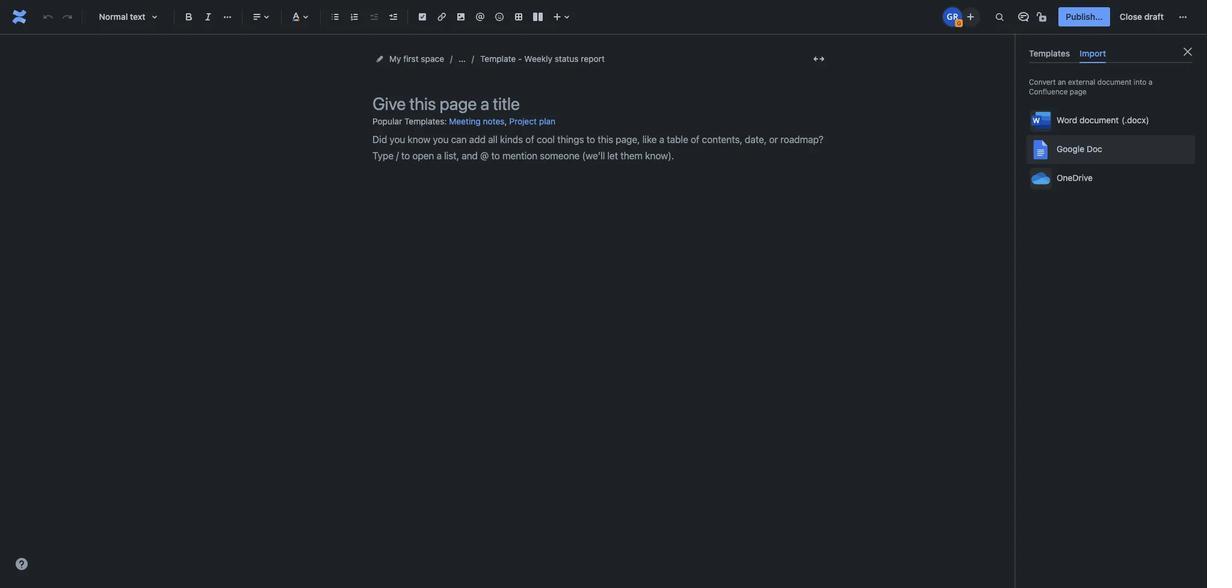 Task type: vqa. For each thing, say whether or not it's contained in the screenshot.
list item
no



Task type: describe. For each thing, give the bounding box(es) containing it.
plan
[[539, 116, 556, 126]]

google doc
[[1057, 144, 1102, 154]]

move this page image
[[375, 54, 385, 64]]

make page full-width image
[[812, 52, 826, 66]]

a
[[1149, 78, 1153, 87]]

project
[[509, 116, 537, 126]]

google doc button
[[1027, 136, 1195, 164]]

outdent ⇧tab image
[[366, 10, 381, 24]]

doc
[[1087, 144, 1102, 154]]

close draft button
[[1113, 7, 1171, 26]]

status
[[555, 54, 579, 64]]

tab list containing templates
[[1024, 43, 1198, 63]]

italic ⌘i image
[[201, 10, 215, 24]]

close templates and import image
[[1181, 45, 1195, 59]]

invite to edit image
[[964, 9, 978, 24]]

more image
[[1176, 10, 1190, 24]]

popular templates: meeting notes , project plan
[[373, 116, 556, 126]]

my first space
[[389, 54, 444, 64]]

popular
[[373, 116, 402, 126]]

mention image
[[473, 10, 487, 24]]

indent tab image
[[386, 10, 400, 24]]

bullet list ⌘⇧8 image
[[328, 10, 342, 24]]

external
[[1068, 78, 1096, 87]]

report
[[581, 54, 605, 64]]

numbered list ⌘⇧7 image
[[347, 10, 362, 24]]

,
[[505, 116, 507, 126]]

no restrictions image
[[1036, 10, 1050, 24]]

onedrive button
[[1027, 164, 1195, 193]]

weekly
[[524, 54, 552, 64]]

link image
[[434, 10, 449, 24]]

convert an external document into a confluence page
[[1029, 78, 1153, 96]]

onedrive
[[1057, 173, 1093, 183]]

action item image
[[415, 10, 430, 24]]

emoji image
[[492, 10, 507, 24]]

Main content area, start typing to enter text. text field
[[373, 132, 830, 165]]

close
[[1120, 11, 1142, 22]]

… button
[[459, 52, 466, 66]]

text
[[130, 11, 145, 22]]

meeting
[[449, 116, 481, 126]]

word
[[1057, 115, 1077, 125]]

convert
[[1029, 78, 1056, 87]]

publish... button
[[1059, 7, 1110, 26]]

confluence
[[1029, 87, 1068, 96]]

(.docx)
[[1122, 115, 1149, 125]]

normal text
[[99, 11, 145, 22]]

my first space link
[[389, 52, 444, 66]]

template
[[480, 54, 516, 64]]

greg robinson image
[[943, 7, 963, 26]]

undo ⌘z image
[[41, 10, 55, 24]]

1 vertical spatial document
[[1080, 115, 1119, 125]]

word document (.docx)
[[1057, 115, 1149, 125]]

meeting notes button
[[449, 112, 505, 132]]

publish...
[[1066, 11, 1103, 22]]



Task type: locate. For each thing, give the bounding box(es) containing it.
import
[[1080, 48, 1106, 58]]

tab list
[[1024, 43, 1198, 63]]

project plan button
[[509, 112, 556, 132]]

align left image
[[250, 10, 264, 24]]

more formatting image
[[220, 10, 235, 24]]

page
[[1070, 87, 1087, 96]]

document left into
[[1098, 78, 1132, 87]]

template - weekly status report
[[480, 54, 605, 64]]

redo ⌘⇧z image
[[60, 10, 75, 24]]

Give this page a title text field
[[373, 94, 830, 114]]

into
[[1134, 78, 1147, 87]]

close draft
[[1120, 11, 1164, 22]]

my
[[389, 54, 401, 64]]

confluence image
[[10, 7, 29, 26], [10, 7, 29, 26]]

draft
[[1144, 11, 1164, 22]]

bold ⌘b image
[[182, 10, 196, 24]]

document
[[1098, 78, 1132, 87], [1080, 115, 1119, 125]]

templates:
[[404, 116, 447, 126]]

document inside convert an external document into a confluence page
[[1098, 78, 1132, 87]]

find and replace image
[[993, 10, 1007, 24]]

table image
[[512, 10, 526, 24]]

comment icon image
[[1017, 10, 1031, 24]]

normal text button
[[87, 4, 169, 30]]

add image, video, or file image
[[454, 10, 468, 24]]

google
[[1057, 144, 1085, 154]]

document up doc at the right of the page
[[1080, 115, 1119, 125]]

template - weekly status report link
[[480, 52, 605, 66]]

help image
[[14, 557, 29, 572]]

first
[[403, 54, 419, 64]]

layouts image
[[531, 10, 545, 24]]

templates
[[1029, 48, 1070, 58]]

notes
[[483, 116, 505, 126]]

space
[[421, 54, 444, 64]]

-
[[518, 54, 522, 64]]

…
[[459, 54, 466, 64]]

normal
[[99, 11, 128, 22]]

0 vertical spatial document
[[1098, 78, 1132, 87]]

an
[[1058, 78, 1066, 87]]



